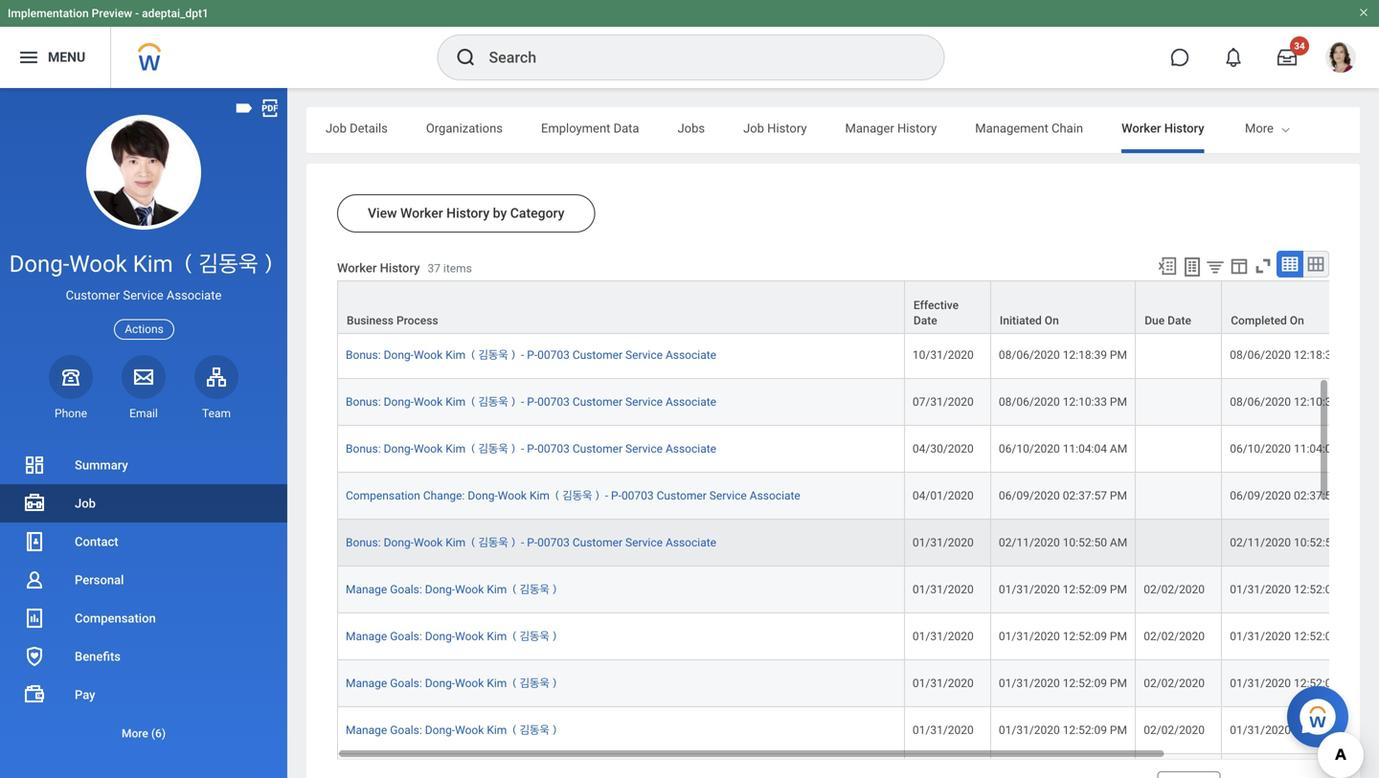 Task type: vqa. For each thing, say whether or not it's contained in the screenshot.
(As in group
no



Task type: locate. For each thing, give the bounding box(es) containing it.
job link
[[0, 485, 287, 523]]

customer for 07/31/2020
[[573, 396, 623, 409]]

1 bonus: dong-wook kim （김동욱） - p-00703 customer service associate from the top
[[346, 349, 716, 362]]

phone dong-wook kim （김동욱） element
[[49, 406, 93, 421]]

service
[[123, 288, 163, 303], [625, 349, 663, 362], [625, 396, 663, 409], [625, 443, 663, 456], [709, 489, 747, 503], [625, 536, 663, 550]]

on right initiated
[[1045, 314, 1059, 328]]

12/20/2020
[[1230, 302, 1291, 315]]

summary
[[75, 458, 128, 473]]

3 manage goals: dong-wook kim （김동욱） from the top
[[346, 677, 559, 691]]

01/31/2020 12:52:09 pm
[[999, 583, 1127, 597], [1230, 583, 1358, 597], [999, 630, 1127, 644], [1230, 630, 1358, 644], [999, 677, 1127, 691], [1230, 677, 1358, 691], [999, 724, 1127, 738], [1230, 724, 1358, 738]]

contact
[[75, 535, 118, 549]]

06/10/2020 11:04:04 am
[[999, 443, 1128, 456], [1230, 443, 1359, 456]]

2 10:52:50 from the left
[[1294, 536, 1338, 550]]

cell
[[337, 239, 905, 285], [905, 239, 991, 285], [991, 239, 1136, 285], [1136, 239, 1222, 285], [1222, 239, 1367, 285], [1136, 285, 1222, 332], [1136, 332, 1222, 379], [1136, 379, 1222, 426], [1136, 426, 1222, 473], [1136, 473, 1222, 520], [1136, 520, 1222, 567]]

0 horizontal spatial 02/11/2020 10:52:50 am
[[999, 536, 1128, 550]]

2 on from the left
[[1290, 314, 1304, 328]]

3 bonus: dong-wook kim （김동욱） - p-00703 customer service associate from the top
[[346, 443, 716, 456]]

-
[[135, 7, 139, 20], [521, 349, 524, 362], [521, 396, 524, 409], [521, 443, 524, 456], [605, 489, 608, 503], [521, 536, 524, 550]]

customer inside navigation pane region
[[66, 288, 120, 303]]

12:18:39 down "11:38:55"
[[1294, 349, 1338, 362]]

1 date from the left
[[914, 314, 937, 328]]

1 horizontal spatial 12:18:39
[[1294, 349, 1338, 362]]

worker history 37 items
[[337, 261, 472, 275]]

date inside due date popup button
[[1168, 314, 1191, 328]]

bonus: for 10/31/2020
[[346, 349, 381, 362]]

history left by on the top of page
[[446, 205, 490, 221]]

more
[[1245, 121, 1274, 136], [122, 727, 148, 741]]

worker up 2020
[[337, 261, 377, 275]]

dong-wook kim （김동욱）
[[9, 250, 278, 278]]

bonus: dong-wook kim （김동욱） - p-00703 customer service associate for 01/31/2020
[[346, 536, 716, 550]]

1 vertical spatial worker
[[400, 205, 443, 221]]

08/06/2020 12:18:39 pm down 10/01/2020 12:00:00 pm
[[999, 349, 1127, 362]]

job details
[[326, 121, 388, 136]]

2 horizontal spatial worker
[[1122, 121, 1161, 136]]

00703 for 07/31/2020
[[537, 396, 570, 409]]

08/06/2020 12:10:33 pm down initiated on
[[999, 396, 1127, 409]]

0 horizontal spatial job
[[75, 497, 96, 511]]

date
[[914, 314, 937, 328], [1168, 314, 1191, 328]]

1 manage from the top
[[346, 583, 387, 597]]

06/09/2020
[[999, 489, 1060, 503], [1230, 489, 1291, 503]]

08/06/2020
[[999, 349, 1060, 362], [1230, 349, 1291, 362], [999, 396, 1060, 409], [1230, 396, 1291, 409]]

date down effective
[[914, 314, 937, 328]]

8 row from the top
[[337, 520, 1379, 567]]

2 bonus: from the top
[[346, 396, 381, 409]]

by
[[493, 205, 507, 221]]

1 horizontal spatial 11:04:04
[[1294, 443, 1338, 456]]

kim
[[133, 250, 173, 278], [559, 302, 579, 315], [446, 349, 466, 362], [446, 396, 466, 409], [446, 443, 466, 456], [530, 489, 550, 503], [446, 536, 466, 550], [487, 583, 507, 597], [487, 630, 507, 644], [487, 677, 507, 691], [487, 724, 507, 738]]

job for job details
[[326, 121, 347, 136]]

jobs
[[678, 121, 705, 136]]

- for 10/31/2020
[[521, 349, 524, 362]]

history left manager in the right of the page
[[767, 121, 807, 136]]

worker
[[1122, 121, 1161, 136], [400, 205, 443, 221], [337, 261, 377, 275]]

2 02/11/2020 10:52:50 am from the left
[[1230, 536, 1359, 550]]

12:18:39
[[1063, 349, 1107, 362], [1294, 349, 1338, 362]]

1 horizontal spatial 06/10/2020
[[1230, 443, 1291, 456]]

0 horizontal spatial 06/10/2020 11:04:04 am
[[999, 443, 1128, 456]]

02/11/2020 10:52:50 am
[[999, 536, 1128, 550], [1230, 536, 1359, 550]]

details
[[350, 121, 388, 136]]

initiated
[[1000, 314, 1042, 328]]

1 horizontal spatial date
[[1168, 314, 1191, 328]]

2 horizontal spatial job
[[743, 121, 764, 136]]

menu
[[48, 49, 85, 65]]

34
[[1294, 40, 1305, 52]]

history left the timeline
[[1164, 121, 1204, 136]]

2 manage goals: dong-wook kim （김동욱） from the top
[[346, 630, 559, 644]]

pm
[[1110, 302, 1127, 315], [1341, 302, 1358, 315], [1110, 349, 1127, 362], [1341, 349, 1358, 362], [1110, 396, 1127, 409], [1341, 396, 1358, 409], [1110, 489, 1127, 503], [1341, 489, 1358, 503], [1110, 583, 1127, 597], [1341, 583, 1358, 597], [1110, 630, 1127, 644], [1341, 630, 1358, 644], [1110, 677, 1127, 691], [1341, 677, 1358, 691], [1110, 724, 1127, 738], [1341, 724, 1358, 738]]

1 horizontal spatial compensation
[[346, 489, 420, 503]]

08/06/2020 12:18:39 pm down completed on
[[1230, 349, 1358, 362]]

history
[[767, 121, 807, 136], [897, 121, 937, 136], [1164, 121, 1204, 136], [446, 205, 490, 221], [380, 261, 420, 275]]

compensation for compensation change: dong-wook kim （김동욱） - p-00703 customer service associate
[[346, 489, 420, 503]]

bonus: dong-wook kim （김동욱） - p-00703 customer service associate link for 10/31/2020
[[346, 349, 716, 362]]

adeptai_dpt1
[[142, 7, 209, 20]]

date for effective date
[[914, 314, 937, 328]]

expand table image
[[1306, 255, 1326, 274]]

history right manager in the right of the page
[[897, 121, 937, 136]]

export to worksheets image
[[1181, 256, 1204, 279]]

manager
[[845, 121, 894, 136]]

(6)
[[151, 727, 166, 741]]

job inside list
[[75, 497, 96, 511]]

1 bonus: dong-wook kim （김동욱） - p-00703 customer service associate link from the top
[[346, 349, 716, 362]]

1 11:04:04 from the left
[[1063, 443, 1107, 456]]

1 horizontal spatial 10:52:50
[[1294, 536, 1338, 550]]

tab list containing job details
[[306, 107, 1379, 153]]

am
[[1110, 443, 1128, 456], [1341, 443, 1359, 456], [1110, 536, 1128, 550], [1341, 536, 1359, 550]]

1 horizontal spatial 06/09/2020
[[1230, 489, 1291, 503]]

service inside navigation pane region
[[123, 288, 163, 303]]

2020
[[346, 302, 372, 315]]

37
[[428, 262, 441, 275]]

chain
[[1052, 121, 1083, 136]]

1 on from the left
[[1045, 314, 1059, 328]]

1 horizontal spatial job
[[326, 121, 347, 136]]

2 06/09/2020 02:37:57 pm from the left
[[1230, 489, 1358, 503]]

tag image
[[234, 98, 255, 119]]

search image
[[454, 46, 477, 69]]

1 10:52:50 from the left
[[1063, 536, 1107, 550]]

appraisal:
[[444, 302, 495, 315]]

organizations
[[426, 121, 503, 136]]

1 horizontal spatial 02/11/2020 10:52:50 am
[[1230, 536, 1359, 550]]

0 horizontal spatial 12:18:39
[[1063, 349, 1107, 362]]

history for job history
[[767, 121, 807, 136]]

export to excel image
[[1157, 256, 1178, 277]]

p- for 01/31/2020
[[527, 536, 537, 550]]

tab list
[[306, 107, 1379, 153]]

compensation left the change:
[[346, 489, 420, 503]]

kim inside navigation pane region
[[133, 250, 173, 278]]

toolbar
[[1148, 251, 1329, 281]]

bonus:
[[346, 349, 381, 362], [346, 396, 381, 409], [346, 443, 381, 456], [346, 536, 381, 550]]

1 vertical spatial compensation
[[75, 612, 156, 626]]

0 vertical spatial worker
[[1122, 121, 1161, 136]]

0 horizontal spatial 06/09/2020
[[999, 489, 1060, 503]]

2 bonus: dong-wook kim （김동욱） - p-00703 customer service associate link from the top
[[346, 396, 716, 409]]

0 horizontal spatial 11:04:04
[[1063, 443, 1107, 456]]

3 manage from the top
[[346, 677, 387, 691]]

2 manage goals: dong-wook kim （김동욱） link from the top
[[346, 630, 559, 644]]

1 bonus: from the top
[[346, 349, 381, 362]]

job up contact
[[75, 497, 96, 511]]

bonus: dong-wook kim （김동욱） - p-00703 customer service associate
[[346, 349, 716, 362], [346, 396, 716, 409], [346, 443, 716, 456], [346, 536, 716, 550]]

row
[[337, 239, 1379, 285], [337, 281, 1379, 334], [337, 285, 1379, 332], [337, 332, 1379, 379], [337, 379, 1379, 426], [337, 426, 1379, 473], [337, 473, 1379, 520], [337, 520, 1379, 567], [337, 567, 1379, 614], [337, 614, 1379, 661], [337, 661, 1379, 708], [337, 708, 1379, 755]]

12:10:33
[[1063, 396, 1107, 409], [1294, 396, 1338, 409]]

more down 34 button
[[1245, 121, 1274, 136]]

4 02/02/2020 from the top
[[1144, 724, 1205, 738]]

close environment banner image
[[1358, 7, 1370, 18]]

worker right chain
[[1122, 121, 1161, 136]]

12:10:33 down "11:38:55"
[[1294, 396, 1338, 409]]

more inside dropdown button
[[122, 727, 148, 741]]

1 horizontal spatial 06/10/2020 11:04:04 am
[[1230, 443, 1359, 456]]

date right the due at the top of the page
[[1168, 314, 1191, 328]]

01/31/2020
[[913, 536, 974, 550], [913, 583, 974, 597], [999, 583, 1060, 597], [1230, 583, 1291, 597], [913, 630, 974, 644], [999, 630, 1060, 644], [1230, 630, 1291, 644], [913, 677, 974, 691], [999, 677, 1060, 691], [1230, 677, 1291, 691], [913, 724, 974, 738], [999, 724, 1060, 738], [1230, 724, 1291, 738]]

0 vertical spatial more
[[1245, 121, 1274, 136]]

0 horizontal spatial 02/11/2020
[[999, 536, 1060, 550]]

0 horizontal spatial 10:52:50
[[1063, 536, 1107, 550]]

1 08/06/2020 12:10:33 pm from the left
[[999, 396, 1127, 409]]

1 horizontal spatial 02:37:57
[[1294, 489, 1338, 503]]

on right the completed
[[1290, 314, 1304, 328]]

1 horizontal spatial 12:10:33
[[1294, 396, 1338, 409]]

notifications large image
[[1224, 48, 1243, 67]]

0 horizontal spatial worker
[[337, 261, 377, 275]]

goals:
[[390, 583, 422, 597], [390, 630, 422, 644], [390, 677, 422, 691], [390, 724, 422, 738]]

- inside menu banner
[[135, 7, 139, 20]]

0 horizontal spatial date
[[914, 314, 937, 328]]

0 horizontal spatial 08/06/2020 12:10:33 pm
[[999, 396, 1127, 409]]

2020 performance appraisal: dong-wook kim （김동욱）
[[346, 302, 632, 315]]

2 goals: from the top
[[390, 630, 422, 644]]

3 bonus: dong-wook kim （김동욱） - p-00703 customer service associate link from the top
[[346, 443, 716, 456]]

2 02/02/2020 from the top
[[1144, 630, 1205, 644]]

3 row from the top
[[337, 285, 1379, 332]]

4 manage from the top
[[346, 724, 387, 738]]

1 horizontal spatial 08/06/2020 12:10:33 pm
[[1230, 396, 1358, 409]]

0 horizontal spatial compensation
[[75, 612, 156, 626]]

12:18:39 down 12:00:00
[[1063, 349, 1107, 362]]

06/09/2020 02:37:57 pm
[[999, 489, 1127, 503], [1230, 489, 1358, 503]]

list
[[0, 446, 287, 753]]

inbox large image
[[1278, 48, 1297, 67]]

1 horizontal spatial worker
[[400, 205, 443, 221]]

1 horizontal spatial 08/06/2020 12:18:39 pm
[[1230, 349, 1358, 362]]

worker inside button
[[400, 205, 443, 221]]

4 bonus: dong-wook kim （김동욱） - p-00703 customer service associate link from the top
[[346, 536, 716, 550]]

date for due date
[[1168, 314, 1191, 328]]

0 horizontal spatial 12:10:33
[[1063, 396, 1107, 409]]

service for 07/31/2020
[[625, 396, 663, 409]]

0 vertical spatial compensation
[[346, 489, 420, 503]]

2 date from the left
[[1168, 314, 1191, 328]]

service for 01/31/2020
[[625, 536, 663, 550]]

08/06/2020 12:10:33 pm
[[999, 396, 1127, 409], [1230, 396, 1358, 409]]

00703 for 10/31/2020
[[537, 349, 570, 362]]

11:04:04
[[1063, 443, 1107, 456], [1294, 443, 1338, 456]]

customer
[[66, 288, 120, 303], [573, 349, 623, 362], [573, 396, 623, 409], [573, 443, 623, 456], [657, 489, 707, 503], [573, 536, 623, 550]]

select to filter grid data image
[[1205, 257, 1226, 277]]

more left (6)
[[122, 727, 148, 741]]

06/10/2020
[[999, 443, 1060, 456], [1230, 443, 1291, 456]]

menu button
[[0, 27, 110, 88]]

row containing effective date
[[337, 281, 1379, 334]]

0 horizontal spatial on
[[1045, 314, 1059, 328]]

p- for 04/30/2020
[[527, 443, 537, 456]]

management chain
[[975, 121, 1083, 136]]

worker for worker history
[[1122, 121, 1161, 136]]

0 horizontal spatial more
[[122, 727, 148, 741]]

0 horizontal spatial 08/06/2020 12:18:39 pm
[[999, 349, 1127, 362]]

1 06/09/2020 from the left
[[999, 489, 1060, 503]]

3 bonus: from the top
[[346, 443, 381, 456]]

manager history
[[845, 121, 937, 136]]

compensation inside navigation pane region
[[75, 612, 156, 626]]

2 vertical spatial worker
[[337, 261, 377, 275]]

- for 01/31/2020
[[521, 536, 524, 550]]

0 horizontal spatial 06/10/2020
[[999, 443, 1060, 456]]

2 manage from the top
[[346, 630, 387, 644]]

12 row from the top
[[337, 708, 1379, 755]]

02/02/2020
[[1144, 583, 1205, 597], [1144, 630, 1205, 644], [1144, 677, 1205, 691], [1144, 724, 1205, 738]]

02:37:57
[[1063, 489, 1107, 503], [1294, 489, 1338, 503]]

00703
[[537, 349, 570, 362], [537, 396, 570, 409], [537, 443, 570, 456], [622, 489, 654, 503], [537, 536, 570, 550]]

12:10:33 down 12:00:00
[[1063, 396, 1107, 409]]

personal image
[[23, 569, 46, 592]]

2 bonus: dong-wook kim （김동욱） - p-00703 customer service associate from the top
[[346, 396, 716, 409]]

11 row from the top
[[337, 661, 1379, 708]]

worker history
[[1122, 121, 1204, 136]]

0 horizontal spatial 06/09/2020 02:37:57 pm
[[999, 489, 1127, 503]]

1 vertical spatial more
[[122, 727, 148, 741]]

history left 37 at the left top of page
[[380, 261, 420, 275]]

4 goals: from the top
[[390, 724, 422, 738]]

12:52:09
[[1063, 583, 1107, 597], [1294, 583, 1338, 597], [1063, 630, 1107, 644], [1294, 630, 1338, 644], [1063, 677, 1107, 691], [1294, 677, 1338, 691], [1063, 724, 1107, 738], [1294, 724, 1338, 738]]

7 row from the top
[[337, 473, 1379, 520]]

contact image
[[23, 531, 46, 554]]

08/06/2020 12:18:39 pm
[[999, 349, 1127, 362], [1230, 349, 1358, 362]]

team
[[202, 407, 231, 420]]

1 horizontal spatial 06/09/2020 02:37:57 pm
[[1230, 489, 1358, 503]]

associate for 04/30/2020
[[666, 443, 716, 456]]

table image
[[1281, 255, 1300, 274]]

1 horizontal spatial on
[[1290, 314, 1304, 328]]

compensation down personal
[[75, 612, 156, 626]]

job
[[326, 121, 347, 136], [743, 121, 764, 136], [75, 497, 96, 511]]

job left details
[[326, 121, 347, 136]]

view
[[368, 205, 397, 221]]

on for completed on
[[1290, 314, 1304, 328]]

mail image
[[132, 366, 155, 389]]

date inside effective date
[[914, 314, 937, 328]]

associate for 07/31/2020
[[666, 396, 716, 409]]

more for more
[[1245, 121, 1274, 136]]

pay image
[[23, 684, 46, 707]]

timeline
[[1243, 121, 1290, 136]]

0 horizontal spatial 02:37:57
[[1063, 489, 1107, 503]]

2 row from the top
[[337, 281, 1379, 334]]

compensation
[[346, 489, 420, 503], [75, 612, 156, 626]]

08/06/2020 12:10:33 pm down completed on
[[1230, 396, 1358, 409]]

manage goals: dong-wook kim （김동욱） link
[[346, 583, 559, 597], [346, 630, 559, 644], [346, 677, 559, 691], [346, 724, 559, 738]]

4 bonus: dong-wook kim （김동욱） - p-00703 customer service associate from the top
[[346, 536, 716, 550]]

wook
[[69, 250, 127, 278], [527, 302, 556, 315], [414, 349, 443, 362], [414, 396, 443, 409], [414, 443, 443, 456], [498, 489, 527, 503], [414, 536, 443, 550], [455, 583, 484, 597], [455, 630, 484, 644], [455, 677, 484, 691], [455, 724, 484, 738]]

more (6) button
[[0, 714, 287, 753]]

1 horizontal spatial 02/11/2020
[[1230, 536, 1291, 550]]

2 02:37:57 from the left
[[1294, 489, 1338, 503]]

service for 04/30/2020
[[625, 443, 663, 456]]

manage for first 'manage goals: dong-wook kim （김동욱）' 'link' from the bottom
[[346, 724, 387, 738]]

1 12:10:33 from the left
[[1063, 396, 1107, 409]]

2020 performance appraisal: dong-wook kim （김동욱） link
[[346, 302, 632, 315]]

4 bonus: from the top
[[346, 536, 381, 550]]

1 horizontal spatial more
[[1245, 121, 1274, 136]]

job right jobs
[[743, 121, 764, 136]]

worker right view on the top left of page
[[400, 205, 443, 221]]

manage for third 'manage goals: dong-wook kim （김동욱）' 'link' from the top
[[346, 677, 387, 691]]



Task type: describe. For each thing, give the bounding box(es) containing it.
pagination element
[[1232, 761, 1329, 779]]

employment
[[541, 121, 610, 136]]

implementation preview -   adeptai_dpt1
[[8, 7, 209, 20]]

bonus: dong-wook kim （김동욱） - p-00703 customer service associate link for 01/31/2020
[[346, 536, 716, 550]]

00703 for 01/31/2020
[[537, 536, 570, 550]]

profile logan mcneil image
[[1326, 42, 1356, 77]]

contact link
[[0, 523, 287, 561]]

more (6)
[[122, 727, 166, 741]]

10/31/2020
[[913, 349, 974, 362]]

additiona
[[1329, 121, 1379, 136]]

1 12:18:39 from the left
[[1063, 349, 1107, 362]]

change:
[[423, 489, 465, 503]]

customer for 04/30/2020
[[573, 443, 623, 456]]

2 11:04:04 from the left
[[1294, 443, 1338, 456]]

due date
[[1145, 314, 1191, 328]]

history for manager history
[[897, 121, 937, 136]]

bonus: dong-wook kim （김동욱） - p-00703 customer service associate link for 07/31/2020
[[346, 396, 716, 409]]

2 02/11/2020 from the left
[[1230, 536, 1291, 550]]

more (6) button
[[0, 723, 287, 746]]

more for more (6)
[[122, 727, 148, 741]]

history inside button
[[446, 205, 490, 221]]

preview
[[92, 7, 132, 20]]

bonus: dong-wook kim （김동욱） - p-00703 customer service associate for 04/30/2020
[[346, 443, 716, 456]]

p- for 07/31/2020
[[527, 396, 537, 409]]

2 08/06/2020 12:10:33 pm from the left
[[1230, 396, 1358, 409]]

2 08/06/2020 12:18:39 pm from the left
[[1230, 349, 1358, 362]]

- for 07/31/2020
[[521, 396, 524, 409]]

2 06/09/2020 from the left
[[1230, 489, 1291, 503]]

10 row from the top
[[337, 614, 1379, 661]]

compensation change: dong-wook kim （김동욱） - p-00703 customer service associate link
[[346, 489, 800, 503]]

completed
[[1231, 314, 1287, 328]]

bonus: for 07/31/2020
[[346, 396, 381, 409]]

team dong-wook kim （김동욱） element
[[194, 406, 238, 421]]

email button
[[122, 355, 166, 421]]

view team image
[[205, 366, 228, 389]]

phone image
[[57, 366, 84, 389]]

due date button
[[1136, 282, 1221, 333]]

associate for 01/31/2020
[[666, 536, 716, 550]]

3 manage goals: dong-wook kim （김동욱） link from the top
[[346, 677, 559, 691]]

initiated on
[[1000, 314, 1059, 328]]

benefits link
[[0, 638, 287, 676]]

12/20/2020 11:38:55 pm
[[1230, 302, 1358, 315]]

view worker history by category button
[[337, 194, 595, 233]]

business process button
[[338, 282, 904, 333]]

bonus: for 04/30/2020
[[346, 443, 381, 456]]

07/31/2020
[[913, 396, 974, 409]]

effective date
[[914, 299, 959, 328]]

bonus: dong-wook kim （김동욱） - p-00703 customer service associate for 10/31/2020
[[346, 349, 716, 362]]

11:38:55
[[1294, 302, 1338, 315]]

dong- inside navigation pane region
[[9, 250, 69, 278]]

team link
[[194, 355, 238, 421]]

completed on
[[1231, 314, 1304, 328]]

p- for 10/31/2020
[[527, 349, 537, 362]]

phone
[[55, 407, 87, 420]]

compensation image
[[23, 607, 46, 630]]

manage for first 'manage goals: dong-wook kim （김동욱）' 'link' from the top of the page
[[346, 583, 387, 597]]

（김동욱） inside navigation pane region
[[179, 250, 278, 278]]

customer service associate
[[66, 288, 222, 303]]

1 02/11/2020 from the left
[[999, 536, 1060, 550]]

1 02:37:57 from the left
[[1063, 489, 1107, 503]]

1 06/10/2020 from the left
[[999, 443, 1060, 456]]

benefits image
[[23, 646, 46, 669]]

00703 for 04/30/2020
[[537, 443, 570, 456]]

associate inside navigation pane region
[[167, 288, 222, 303]]

Search Workday  search field
[[489, 36, 905, 79]]

bonus: dong-wook kim （김동욱） - p-00703 customer service associate link for 04/30/2020
[[346, 443, 716, 456]]

1 row from the top
[[337, 239, 1379, 285]]

2 12:10:33 from the left
[[1294, 396, 1338, 409]]

job for job history
[[743, 121, 764, 136]]

04/30/2020
[[913, 443, 974, 456]]

4 manage goals: dong-wook kim （김동욱） link from the top
[[346, 724, 559, 738]]

5 row from the top
[[337, 379, 1379, 426]]

management
[[975, 121, 1049, 136]]

compensation change: dong-wook kim （김동욱） - p-00703 customer service associate
[[346, 489, 800, 503]]

history for worker history
[[1164, 121, 1204, 136]]

effective
[[914, 299, 959, 312]]

justify image
[[17, 46, 40, 69]]

1 06/10/2020 11:04:04 am from the left
[[999, 443, 1128, 456]]

10/01/2020 12:00:00 pm
[[999, 302, 1127, 315]]

10/01/2020
[[999, 302, 1060, 315]]

menu banner
[[0, 0, 1379, 88]]

email dong-wook kim （김동욱） element
[[122, 406, 166, 421]]

associate for 10/31/2020
[[666, 349, 716, 362]]

effective date button
[[905, 282, 990, 333]]

employment data
[[541, 121, 639, 136]]

04/01/2020
[[913, 489, 974, 503]]

34 button
[[1266, 36, 1309, 79]]

manage for second 'manage goals: dong-wook kim （김동욱）' 'link' from the top
[[346, 630, 387, 644]]

job history
[[743, 121, 807, 136]]

actions
[[125, 323, 164, 336]]

implementation
[[8, 7, 89, 20]]

bonus: for 01/31/2020
[[346, 536, 381, 550]]

wook inside navigation pane region
[[69, 250, 127, 278]]

customer for 01/31/2020
[[573, 536, 623, 550]]

1 manage goals: dong-wook kim （김동욱） link from the top
[[346, 583, 559, 597]]

actions button
[[114, 319, 174, 340]]

2 06/10/2020 11:04:04 am from the left
[[1230, 443, 1359, 456]]

3 goals: from the top
[[390, 677, 422, 691]]

1 06/09/2020 02:37:57 pm from the left
[[999, 489, 1127, 503]]

bonus: dong-wook kim （김동욱） - p-00703 customer service associate for 07/31/2020
[[346, 396, 716, 409]]

1 goals: from the top
[[390, 583, 422, 597]]

summary link
[[0, 446, 287, 485]]

compensation for compensation
[[75, 612, 156, 626]]

12:00:00
[[1063, 302, 1107, 315]]

pay link
[[0, 676, 287, 714]]

view worker history by category
[[368, 205, 565, 221]]

navigation pane region
[[0, 88, 287, 779]]

row containing 2020 performance appraisal: dong-wook kim （김동욱）
[[337, 285, 1379, 332]]

row containing compensation change: dong-wook kim （김동욱） - p-00703 customer service associate
[[337, 473, 1379, 520]]

benefits
[[75, 650, 121, 664]]

1 02/02/2020 from the top
[[1144, 583, 1205, 597]]

process
[[397, 314, 438, 328]]

personal link
[[0, 561, 287, 600]]

initiated on button
[[991, 282, 1135, 333]]

category
[[510, 205, 565, 221]]

on for initiated on
[[1045, 314, 1059, 328]]

click to view/edit grid preferences image
[[1229, 256, 1250, 277]]

worker for worker history 37 items
[[337, 261, 377, 275]]

job image
[[23, 492, 46, 515]]

history for worker history 37 items
[[380, 261, 420, 275]]

phone button
[[49, 355, 93, 421]]

list containing summary
[[0, 446, 287, 753]]

2 12:18:39 from the left
[[1294, 349, 1338, 362]]

1 manage goals: dong-wook kim （김동욱） from the top
[[346, 583, 559, 597]]

pay
[[75, 688, 95, 703]]

4 row from the top
[[337, 332, 1379, 379]]

compensation link
[[0, 600, 287, 638]]

- for 04/30/2020
[[521, 443, 524, 456]]

personal
[[75, 573, 124, 588]]

12/31/2020
[[913, 302, 974, 315]]

service for 10/31/2020
[[625, 349, 663, 362]]

email
[[129, 407, 158, 420]]

9 row from the top
[[337, 567, 1379, 614]]

business process
[[347, 314, 438, 328]]

completed on button
[[1222, 282, 1366, 333]]

due
[[1145, 314, 1165, 328]]

4 manage goals: dong-wook kim （김동욱） from the top
[[346, 724, 559, 738]]

items
[[443, 262, 472, 275]]

1 08/06/2020 12:18:39 pm from the left
[[999, 349, 1127, 362]]

6 row from the top
[[337, 426, 1379, 473]]

customer for 10/31/2020
[[573, 349, 623, 362]]

3 02/02/2020 from the top
[[1144, 677, 1205, 691]]

view printable version (pdf) image
[[260, 98, 281, 119]]

performance
[[374, 302, 441, 315]]

fullscreen image
[[1253, 256, 1274, 277]]

business
[[347, 314, 394, 328]]

1 02/11/2020 10:52:50 am from the left
[[999, 536, 1128, 550]]

2 06/10/2020 from the left
[[1230, 443, 1291, 456]]

summary image
[[23, 454, 46, 477]]

data
[[614, 121, 639, 136]]



